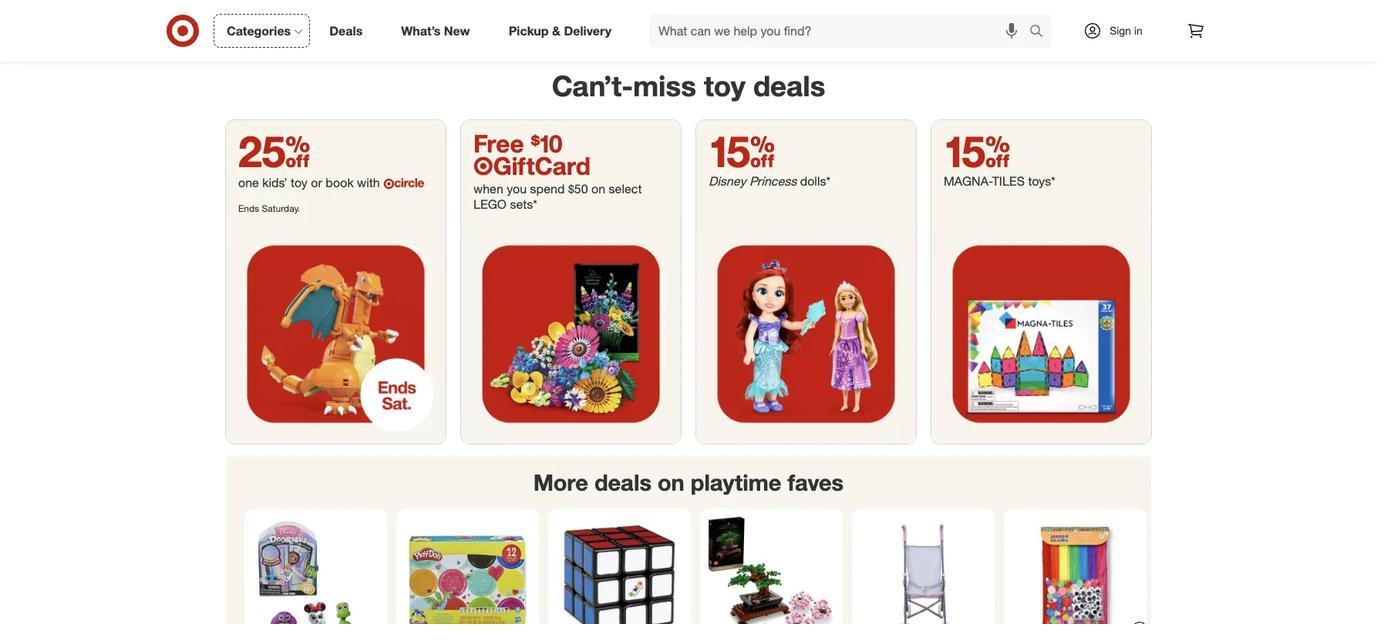 Task type: locate. For each thing, give the bounding box(es) containing it.
1 vertical spatial toy
[[291, 175, 308, 190]]

can't-
[[552, 69, 633, 103]]

pickup & delivery
[[509, 23, 612, 38]]

deals
[[754, 69, 826, 103], [595, 470, 652, 497]]

1 horizontal spatial toy
[[704, 69, 746, 103]]

0 horizontal spatial on
[[592, 182, 606, 197]]

0 horizontal spatial deals
[[595, 470, 652, 497]]

one
[[238, 175, 259, 190]]

categories
[[227, 23, 291, 38]]

15 for 15
[[709, 125, 775, 178]]

ends
[[238, 203, 259, 215]]

princess
[[750, 174, 797, 189]]

magna-
[[944, 174, 993, 189]]

15 for 15 magna-tiles toys*
[[944, 125, 1011, 178]]

1 vertical spatial deals
[[595, 470, 652, 497]]

search
[[1023, 25, 1060, 40]]

tiles
[[993, 174, 1025, 189]]

one kids' toy or book with
[[238, 175, 384, 190]]

0 vertical spatial on
[[592, 182, 606, 197]]

new
[[444, 23, 470, 38]]

¬giftcard
[[474, 152, 591, 181]]

1 horizontal spatial 15
[[944, 125, 1011, 178]]

more
[[534, 470, 589, 497]]

deals
[[330, 23, 363, 38]]

pickup
[[509, 23, 549, 38]]

on right $50
[[592, 182, 606, 197]]

0 horizontal spatial 15
[[709, 125, 775, 178]]

toy
[[704, 69, 746, 103], [291, 175, 308, 190]]

0 vertical spatial toy
[[704, 69, 746, 103]]

deals inside carousel region
[[595, 470, 652, 497]]

0 horizontal spatial toy
[[291, 175, 308, 190]]

play-doh bright delights 12-pack image
[[403, 516, 533, 625]]

you
[[507, 182, 527, 197]]

sign
[[1110, 24, 1132, 37]]

can't-miss toy deals
[[552, 69, 826, 103]]

disney
[[709, 174, 746, 189]]

$10
[[531, 129, 563, 158]]

0 vertical spatial deals
[[754, 69, 826, 103]]

15 magna-tiles toys*
[[944, 125, 1056, 189]]

rubik's cube image
[[555, 516, 685, 625]]

on
[[592, 182, 606, 197], [658, 470, 685, 497]]

sign in
[[1110, 24, 1143, 37]]

dolls*
[[801, 174, 831, 189]]

toys*
[[1029, 174, 1056, 189]]

1 vertical spatial on
[[658, 470, 685, 497]]

when
[[474, 182, 504, 197]]

kids'
[[263, 175, 287, 190]]

select
[[609, 182, 642, 197]]

what's new link
[[388, 14, 490, 48]]

saturday.
[[262, 203, 300, 215]]

deals right more
[[595, 470, 652, 497]]

15
[[709, 125, 775, 178], [944, 125, 1011, 178]]

15 inside 15 magna-tiles toys*
[[944, 125, 1011, 178]]

toy for or
[[291, 175, 308, 190]]

perfectly cute star print fold up stroller for baby doll image
[[859, 516, 989, 625]]

1 15 from the left
[[709, 125, 775, 178]]

on inside carousel region
[[658, 470, 685, 497]]

toy left or
[[291, 175, 308, 190]]

miss
[[633, 69, 696, 103]]

2 15 from the left
[[944, 125, 1011, 178]]

1 horizontal spatial on
[[658, 470, 685, 497]]

1 horizontal spatial deals
[[754, 69, 826, 103]]

deals down what can we help you find? suggestions appear below search box
[[754, 69, 826, 103]]

on left playtime
[[658, 470, 685, 497]]

toy right miss at the top of the page
[[704, 69, 746, 103]]



Task type: describe. For each thing, give the bounding box(es) containing it.
carousel region
[[226, 457, 1152, 625]]

on inside the free $10 ¬giftcard when you spend $50 on select lego sets*
[[592, 182, 606, 197]]

spend
[[530, 182, 565, 197]]

pickup & delivery link
[[496, 14, 631, 48]]

what's
[[401, 23, 441, 38]]

ends saturday.
[[238, 203, 300, 215]]

lego
[[474, 197, 507, 212]]

circle
[[394, 175, 424, 190]]

toy for deals
[[704, 69, 746, 103]]

free $10 ¬giftcard when you spend $50 on select lego sets*
[[474, 129, 642, 212]]

ends saturday image
[[226, 225, 446, 445]]

What can we help you find? suggestions appear below search field
[[650, 14, 1034, 48]]

300pc craft combo value pack - mondo llama™ image
[[1011, 516, 1141, 625]]

$50
[[569, 182, 588, 197]]

deals link
[[316, 14, 382, 48]]

25
[[238, 125, 310, 178]]

what's new
[[401, 23, 470, 38]]

search button
[[1023, 14, 1060, 51]]

in
[[1135, 24, 1143, 37]]

more deals on playtime faves
[[534, 470, 844, 497]]

sets*
[[510, 197, 538, 212]]

sign in link
[[1071, 14, 1167, 48]]

&
[[552, 23, 561, 38]]

or
[[311, 175, 322, 190]]

lego icons bonsai tree home décor set 10281 image
[[707, 516, 837, 625]]

book
[[326, 175, 354, 190]]

categories link
[[214, 14, 310, 48]]

delivery
[[564, 23, 612, 38]]

disney doorables mini peek series 10 image
[[251, 516, 381, 625]]

free
[[474, 129, 524, 158]]

playtime
[[691, 470, 782, 497]]

faves
[[788, 470, 844, 497]]

with
[[357, 175, 380, 190]]

princess dolls*
[[750, 174, 831, 189]]



Task type: vqa. For each thing, say whether or not it's contained in the screenshot.
the bottom "toy"
yes



